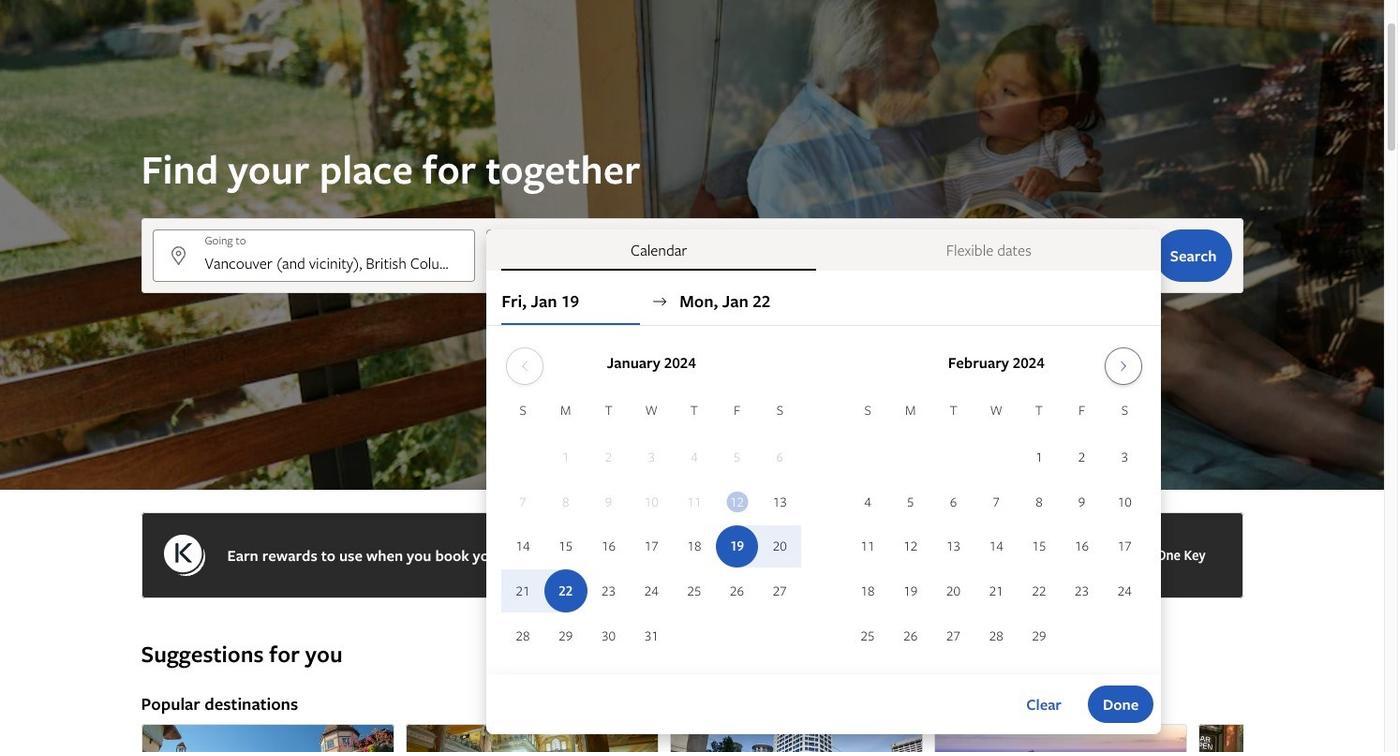 Task type: vqa. For each thing, say whether or not it's contained in the screenshot.
Next Month icon
yes



Task type: locate. For each thing, give the bounding box(es) containing it.
tab list inside wizard region
[[487, 230, 1161, 271]]

directional image
[[651, 293, 668, 310]]

today element
[[726, 492, 748, 512]]

wizard region
[[0, 0, 1384, 735]]

makiki - lower punchbowl - tantalus showing landscape views, a sunset and a city image
[[934, 724, 1187, 752]]

previous month image
[[513, 359, 536, 374]]

february 2024 element
[[846, 400, 1146, 660]]

application
[[502, 340, 1146, 660]]

tab list
[[487, 230, 1161, 271]]

leavenworth featuring a small town or village and street scenes image
[[141, 724, 394, 752]]

next month image
[[1112, 359, 1134, 374]]



Task type: describe. For each thing, give the bounding box(es) containing it.
downtown seattle featuring a skyscraper, a city and street scenes image
[[670, 724, 923, 752]]

application inside wizard region
[[502, 340, 1146, 660]]

january 2024 element
[[502, 400, 801, 660]]

recently viewed region
[[130, 610, 1254, 640]]

las vegas featuring interior views image
[[405, 724, 658, 752]]

gastown showing signage, street scenes and outdoor eating image
[[1198, 724, 1398, 752]]



